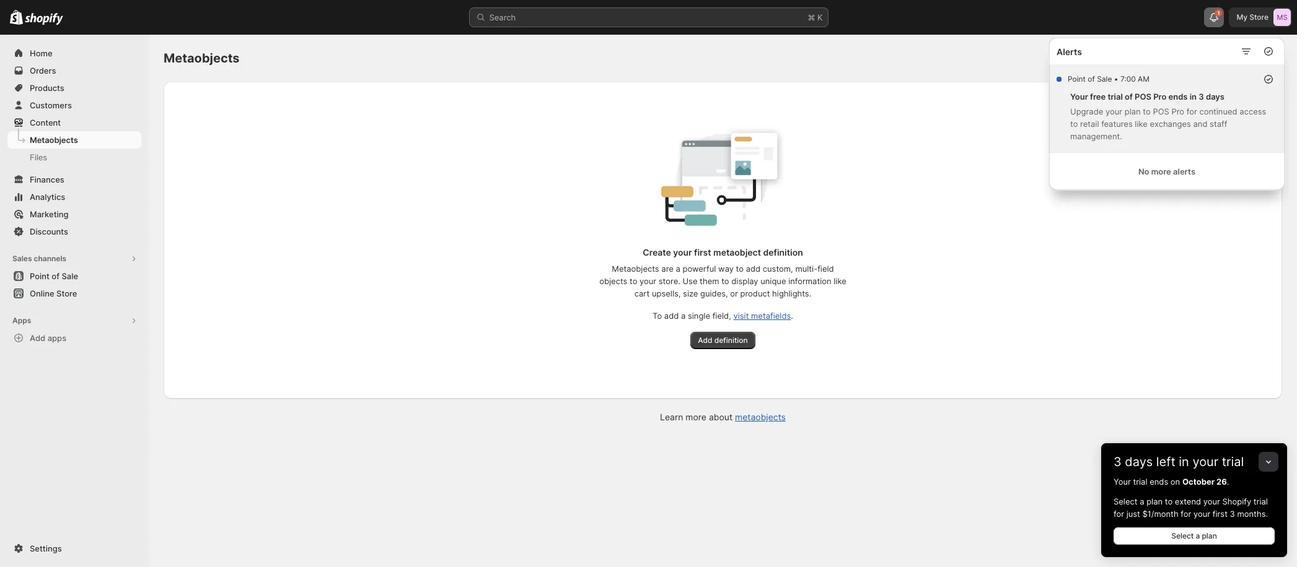 Task type: vqa. For each thing, say whether or not it's contained in the screenshot.
1st cell from right
no



Task type: describe. For each thing, give the bounding box(es) containing it.
k
[[817, 12, 823, 22]]

create
[[643, 247, 671, 258]]

your free trial of pos pro ends in 3 days upgrade your plan to pos pro for continued access to retail features like exchanges and staff management.
[[1070, 92, 1266, 141]]

7:00
[[1120, 74, 1136, 84]]

of for point of sale
[[52, 271, 59, 281]]

your inside dropdown button
[[1193, 455, 1218, 470]]

size
[[683, 289, 698, 299]]

alerts
[[1057, 46, 1082, 57]]

just
[[1126, 509, 1140, 519]]

add for add apps
[[30, 333, 45, 343]]

custom,
[[763, 264, 793, 274]]

26
[[1216, 477, 1227, 487]]

ends inside your free trial of pos pro ends in 3 days upgrade your plan to pos pro for continued access to retail features like exchanges and staff management.
[[1168, 92, 1188, 102]]

select a plan
[[1171, 532, 1217, 541]]

add for add definition
[[698, 336, 712, 345]]

1 horizontal spatial pos
[[1153, 107, 1169, 117]]

in inside your free trial of pos pro ends in 3 days upgrade your plan to pos pro for continued access to retail features like exchanges and staff management.
[[1190, 92, 1197, 102]]

to up exchanges
[[1143, 107, 1151, 117]]

discounts
[[30, 227, 68, 237]]

plan for select a plan to extend your shopify trial for just $1/month for your first 3 months.
[[1147, 497, 1163, 507]]

my store image
[[1274, 9, 1291, 26]]

guides,
[[700, 289, 728, 299]]

1 horizontal spatial definition
[[763, 247, 803, 258]]

0 horizontal spatial add
[[664, 311, 679, 321]]

sales channels button
[[7, 250, 141, 268]]

home
[[30, 48, 52, 58]]

products
[[30, 83, 64, 93]]

staff
[[1210, 119, 1227, 129]]

add apps
[[30, 333, 66, 343]]

metaobjects are a powerful way to add custom, multi-field objects to your store. use them to display unique information like cart upsells, size guides, or product highlights.
[[599, 264, 846, 299]]

for down extend
[[1181, 509, 1191, 519]]

no
[[1138, 167, 1149, 177]]

apps
[[12, 316, 31, 325]]

to up cart
[[630, 276, 637, 286]]

$1/month
[[1142, 509, 1178, 519]]

1 vertical spatial pro
[[1172, 107, 1184, 117]]

3 days left in your trial button
[[1101, 444, 1287, 470]]

metaobjects link
[[735, 412, 786, 423]]

0 horizontal spatial shopify image
[[10, 10, 23, 25]]

point of sale
[[30, 271, 78, 281]]

finances link
[[7, 171, 141, 188]]

customers
[[30, 100, 72, 110]]

a inside select a plan to extend your shopify trial for just $1/month for your first 3 months.
[[1140, 497, 1144, 507]]

free
[[1090, 92, 1106, 102]]

features
[[1101, 119, 1133, 129]]

0 vertical spatial first
[[694, 247, 711, 258]]

point of sale button
[[0, 268, 149, 285]]

online store link
[[7, 285, 141, 302]]

exchanges
[[1150, 119, 1191, 129]]

to inside select a plan to extend your shopify trial for just $1/month for your first 3 months.
[[1165, 497, 1173, 507]]

select for select a plan
[[1171, 532, 1194, 541]]

learn
[[660, 412, 683, 423]]

content
[[30, 118, 61, 128]]

0 horizontal spatial metaobjects
[[30, 135, 78, 145]]

your down extend
[[1194, 509, 1210, 519]]

field
[[817, 264, 834, 274]]

0 horizontal spatial pos
[[1135, 92, 1151, 102]]

store.
[[659, 276, 680, 286]]

online
[[30, 289, 54, 299]]

your up are
[[673, 247, 692, 258]]

my
[[1237, 12, 1248, 22]]

search
[[489, 12, 516, 22]]

files link
[[7, 149, 141, 166]]

and
[[1193, 119, 1208, 129]]

3 inside dropdown button
[[1114, 455, 1122, 470]]

1 horizontal spatial shopify image
[[25, 13, 63, 25]]

sales
[[12, 254, 32, 263]]

highlights.
[[772, 289, 811, 299]]

settings link
[[7, 540, 141, 558]]

upsells,
[[652, 289, 681, 299]]

like inside your free trial of pos pro ends in 3 days upgrade your plan to pos pro for continued access to retail features like exchanges and staff management.
[[1135, 119, 1148, 129]]

left
[[1156, 455, 1175, 470]]

upgrade
[[1070, 107, 1103, 117]]

1
[[1217, 10, 1220, 16]]

metafields
[[751, 311, 791, 321]]

⌘ k
[[808, 12, 823, 22]]

1 button
[[1204, 7, 1224, 27]]

are
[[661, 264, 674, 274]]

your for your free trial of pos pro ends in 3 days upgrade your plan to pos pro for continued access to retail features like exchanges and staff management.
[[1070, 92, 1088, 102]]

products link
[[7, 79, 141, 97]]

visit metafields link
[[733, 311, 791, 321]]

to
[[653, 311, 662, 321]]

finances
[[30, 175, 64, 185]]

sale for point of sale • 7:00 am
[[1097, 74, 1112, 84]]

3 days left in your trial
[[1114, 455, 1244, 470]]

⌘
[[808, 12, 815, 22]]

definition inside 'link'
[[714, 336, 748, 345]]

cart
[[634, 289, 650, 299]]

powerful
[[683, 264, 716, 274]]

your trial ends on october 26 .
[[1114, 477, 1229, 487]]

more for no
[[1151, 167, 1171, 177]]

your down the 26
[[1203, 497, 1220, 507]]

trial inside select a plan to extend your shopify trial for just $1/month for your first 3 months.
[[1254, 497, 1268, 507]]

metaobjects
[[735, 412, 786, 423]]

trial inside your free trial of pos pro ends in 3 days upgrade your plan to pos pro for continued access to retail features like exchanges and staff management.
[[1108, 92, 1123, 102]]

management.
[[1070, 131, 1122, 141]]

analytics link
[[7, 188, 141, 206]]

field,
[[712, 311, 731, 321]]

analytics
[[30, 192, 65, 202]]



Task type: locate. For each thing, give the bounding box(es) containing it.
1 horizontal spatial add
[[746, 264, 760, 274]]

store for online store
[[56, 289, 77, 299]]

your inside metaobjects are a powerful way to add custom, multi-field objects to your store. use them to display unique information like cart upsells, size guides, or product highlights.
[[640, 276, 656, 286]]

definition up custom,
[[763, 247, 803, 258]]

product
[[740, 289, 770, 299]]

trial up months.
[[1254, 497, 1268, 507]]

store for my store
[[1249, 12, 1269, 22]]

add down single
[[698, 336, 712, 345]]

add right to
[[664, 311, 679, 321]]

shopify image
[[10, 10, 23, 25], [25, 13, 63, 25]]

0 horizontal spatial plan
[[1125, 107, 1141, 117]]

sale left '•'
[[1097, 74, 1112, 84]]

1 horizontal spatial days
[[1206, 92, 1225, 102]]

0 horizontal spatial more
[[686, 412, 706, 423]]

ends inside 3 days left in your trial element
[[1150, 477, 1168, 487]]

to left retail
[[1070, 119, 1078, 129]]

add left apps
[[30, 333, 45, 343]]

apps button
[[7, 312, 141, 330]]

display
[[731, 276, 758, 286]]

first down shopify
[[1213, 509, 1228, 519]]

first up powerful
[[694, 247, 711, 258]]

0 vertical spatial of
[[1088, 74, 1095, 84]]

0 horizontal spatial of
[[52, 271, 59, 281]]

1 horizontal spatial metaobjects
[[164, 51, 240, 66]]

settings
[[30, 544, 62, 554]]

1 vertical spatial ends
[[1150, 477, 1168, 487]]

0 vertical spatial pos
[[1135, 92, 1151, 102]]

2 horizontal spatial plan
[[1202, 532, 1217, 541]]

0 horizontal spatial store
[[56, 289, 77, 299]]

3 down shopify
[[1230, 509, 1235, 519]]

. down highlights.
[[791, 311, 793, 321]]

1 horizontal spatial like
[[1135, 119, 1148, 129]]

your up october
[[1193, 455, 1218, 470]]

1 horizontal spatial add
[[698, 336, 712, 345]]

1 vertical spatial add
[[664, 311, 679, 321]]

apps
[[48, 333, 66, 343]]

.
[[791, 311, 793, 321], [1227, 477, 1229, 487]]

select
[[1114, 497, 1138, 507], [1171, 532, 1194, 541]]

1 horizontal spatial more
[[1151, 167, 1171, 177]]

1 vertical spatial your
[[1114, 477, 1131, 487]]

of up the free
[[1088, 74, 1095, 84]]

trial right the free
[[1108, 92, 1123, 102]]

a up just
[[1140, 497, 1144, 507]]

a left single
[[681, 311, 686, 321]]

like
[[1135, 119, 1148, 129], [834, 276, 846, 286]]

1 vertical spatial more
[[686, 412, 706, 423]]

sale up online store link
[[62, 271, 78, 281]]

3 days left in your trial element
[[1101, 476, 1287, 558]]

single
[[688, 311, 710, 321]]

a inside metaobjects are a powerful way to add custom, multi-field objects to your store. use them to display unique information like cart upsells, size guides, or product highlights.
[[676, 264, 680, 274]]

2 horizontal spatial 3
[[1230, 509, 1235, 519]]

multi-
[[795, 264, 817, 274]]

trial inside dropdown button
[[1222, 455, 1244, 470]]

discounts link
[[7, 223, 141, 240]]

0 horizontal spatial sale
[[62, 271, 78, 281]]

your up just
[[1114, 477, 1131, 487]]

like inside metaobjects are a powerful way to add custom, multi-field objects to your store. use them to display unique information like cart upsells, size guides, or product highlights.
[[834, 276, 846, 286]]

point
[[1068, 74, 1086, 84], [30, 271, 50, 281]]

0 horizontal spatial in
[[1179, 455, 1189, 470]]

customers link
[[7, 97, 141, 114]]

0 vertical spatial sale
[[1097, 74, 1112, 84]]

1 horizontal spatial first
[[1213, 509, 1228, 519]]

0 horizontal spatial days
[[1125, 455, 1153, 470]]

0 vertical spatial definition
[[763, 247, 803, 258]]

days left left
[[1125, 455, 1153, 470]]

files
[[30, 152, 47, 162]]

to
[[1143, 107, 1151, 117], [1070, 119, 1078, 129], [736, 264, 744, 274], [630, 276, 637, 286], [721, 276, 729, 286], [1165, 497, 1173, 507]]

3 inside your free trial of pos pro ends in 3 days upgrade your plan to pos pro for continued access to retail features like exchanges and staff management.
[[1199, 92, 1204, 102]]

0 vertical spatial point
[[1068, 74, 1086, 84]]

point for point of sale
[[30, 271, 50, 281]]

months.
[[1237, 509, 1268, 519]]

1 horizontal spatial of
[[1088, 74, 1095, 84]]

channels
[[34, 254, 66, 263]]

pos up exchanges
[[1153, 107, 1169, 117]]

1 vertical spatial definition
[[714, 336, 748, 345]]

create your first metaobject definition
[[643, 247, 803, 258]]

am
[[1138, 74, 1149, 84]]

use
[[683, 276, 697, 286]]

of inside button
[[52, 271, 59, 281]]

plan
[[1125, 107, 1141, 117], [1147, 497, 1163, 507], [1202, 532, 1217, 541]]

plan up $1/month
[[1147, 497, 1163, 507]]

your up features
[[1106, 107, 1122, 117]]

1 horizontal spatial your
[[1114, 477, 1131, 487]]

home link
[[7, 45, 141, 62]]

metaobject
[[713, 247, 761, 258]]

add definition link
[[691, 332, 755, 350]]

way
[[718, 264, 734, 274]]

select inside select a plan to extend your shopify trial for just $1/month for your first 3 months.
[[1114, 497, 1138, 507]]

0 vertical spatial 3
[[1199, 92, 1204, 102]]

definition down the to add a single field, visit metafields . on the bottom right of page
[[714, 336, 748, 345]]

plan inside select a plan to extend your shopify trial for just $1/month for your first 3 months.
[[1147, 497, 1163, 507]]

in up and
[[1190, 92, 1197, 102]]

1 horizontal spatial in
[[1190, 92, 1197, 102]]

orders link
[[7, 62, 141, 79]]

point for point of sale • 7:00 am
[[1068, 74, 1086, 84]]

more right no
[[1151, 167, 1171, 177]]

your inside your free trial of pos pro ends in 3 days upgrade your plan to pos pro for continued access to retail features like exchanges and staff management.
[[1106, 107, 1122, 117]]

first inside select a plan to extend your shopify trial for just $1/month for your first 3 months.
[[1213, 509, 1228, 519]]

your
[[1070, 92, 1088, 102], [1114, 477, 1131, 487]]

2 vertical spatial 3
[[1230, 509, 1235, 519]]

0 vertical spatial pro
[[1153, 92, 1166, 102]]

point of sale link
[[7, 268, 141, 285]]

access
[[1240, 107, 1266, 117]]

your for your trial ends on october 26 .
[[1114, 477, 1131, 487]]

to add a single field, visit metafields .
[[653, 311, 793, 321]]

1 vertical spatial store
[[56, 289, 77, 299]]

orders
[[30, 66, 56, 76]]

of down 7:00
[[1125, 92, 1133, 102]]

continued
[[1199, 107, 1237, 117]]

sale
[[1097, 74, 1112, 84], [62, 271, 78, 281]]

1 horizontal spatial select
[[1171, 532, 1194, 541]]

1 vertical spatial select
[[1171, 532, 1194, 541]]

2 vertical spatial plan
[[1202, 532, 1217, 541]]

in inside dropdown button
[[1179, 455, 1189, 470]]

no more alerts
[[1138, 167, 1195, 177]]

1 vertical spatial days
[[1125, 455, 1153, 470]]

3 inside select a plan to extend your shopify trial for just $1/month for your first 3 months.
[[1230, 509, 1235, 519]]

1 horizontal spatial sale
[[1097, 74, 1112, 84]]

0 horizontal spatial .
[[791, 311, 793, 321]]

1 horizontal spatial plan
[[1147, 497, 1163, 507]]

2 vertical spatial of
[[52, 271, 59, 281]]

metaobjects link
[[7, 131, 141, 149]]

0 vertical spatial metaobjects
[[164, 51, 240, 66]]

of up online store
[[52, 271, 59, 281]]

more for learn
[[686, 412, 706, 423]]

. inside 3 days left in your trial element
[[1227, 477, 1229, 487]]

your inside your free trial of pos pro ends in 3 days upgrade your plan to pos pro for continued access to retail features like exchanges and staff management.
[[1070, 92, 1088, 102]]

1 vertical spatial pos
[[1153, 107, 1169, 117]]

your up upgrade
[[1070, 92, 1088, 102]]

a right are
[[676, 264, 680, 274]]

sale for point of sale
[[62, 271, 78, 281]]

add definition
[[698, 336, 748, 345]]

for up and
[[1187, 107, 1197, 117]]

your
[[1106, 107, 1122, 117], [673, 247, 692, 258], [640, 276, 656, 286], [1193, 455, 1218, 470], [1203, 497, 1220, 507], [1194, 509, 1210, 519]]

to up $1/month
[[1165, 497, 1173, 507]]

0 horizontal spatial definition
[[714, 336, 748, 345]]

store
[[1249, 12, 1269, 22], [56, 289, 77, 299]]

store down point of sale button
[[56, 289, 77, 299]]

1 vertical spatial of
[[1125, 92, 1133, 102]]

add inside 'link'
[[698, 336, 712, 345]]

1 horizontal spatial store
[[1249, 12, 1269, 22]]

learn more about metaobjects
[[660, 412, 786, 423]]

for inside your free trial of pos pro ends in 3 days upgrade your plan to pos pro for continued access to retail features like exchanges and staff management.
[[1187, 107, 1197, 117]]

add inside metaobjects are a powerful way to add custom, multi-field objects to your store. use them to display unique information like cart upsells, size guides, or product highlights.
[[746, 264, 760, 274]]

plan up features
[[1125, 107, 1141, 117]]

1 vertical spatial first
[[1213, 509, 1228, 519]]

select up just
[[1114, 497, 1138, 507]]

2 vertical spatial metaobjects
[[612, 264, 659, 274]]

october
[[1182, 477, 1215, 487]]

my store
[[1237, 12, 1269, 22]]

metaobjects inside metaobjects are a powerful way to add custom, multi-field objects to your store. use them to display unique information like cart upsells, size guides, or product highlights.
[[612, 264, 659, 274]]

select a plan to extend your shopify trial for just $1/month for your first 3 months.
[[1114, 497, 1268, 519]]

online store
[[30, 289, 77, 299]]

to up display
[[736, 264, 744, 274]]

0 vertical spatial plan
[[1125, 107, 1141, 117]]

3 up continued
[[1199, 92, 1204, 102]]

1 horizontal spatial .
[[1227, 477, 1229, 487]]

objects
[[599, 276, 627, 286]]

0 vertical spatial select
[[1114, 497, 1138, 507]]

content link
[[7, 114, 141, 131]]

first
[[694, 247, 711, 258], [1213, 509, 1228, 519]]

plan for select a plan
[[1202, 532, 1217, 541]]

2 horizontal spatial metaobjects
[[612, 264, 659, 274]]

add up display
[[746, 264, 760, 274]]

1 vertical spatial 3
[[1114, 455, 1122, 470]]

or
[[730, 289, 738, 299]]

days inside your free trial of pos pro ends in 3 days upgrade your plan to pos pro for continued access to retail features like exchanges and staff management.
[[1206, 92, 1225, 102]]

add
[[746, 264, 760, 274], [664, 311, 679, 321]]

in right left
[[1179, 455, 1189, 470]]

unique
[[761, 276, 786, 286]]

. up shopify
[[1227, 477, 1229, 487]]

1 horizontal spatial pro
[[1172, 107, 1184, 117]]

1 vertical spatial plan
[[1147, 497, 1163, 507]]

about
[[709, 412, 733, 423]]

select down select a plan to extend your shopify trial for just $1/month for your first 3 months.
[[1171, 532, 1194, 541]]

1 vertical spatial metaobjects
[[30, 135, 78, 145]]

0 horizontal spatial 3
[[1114, 455, 1122, 470]]

0 horizontal spatial pro
[[1153, 92, 1166, 102]]

0 vertical spatial ends
[[1168, 92, 1188, 102]]

add inside button
[[30, 333, 45, 343]]

days
[[1206, 92, 1225, 102], [1125, 455, 1153, 470]]

3
[[1199, 92, 1204, 102], [1114, 455, 1122, 470], [1230, 509, 1235, 519]]

for
[[1187, 107, 1197, 117], [1114, 509, 1124, 519], [1181, 509, 1191, 519]]

1 vertical spatial point
[[30, 271, 50, 281]]

0 horizontal spatial add
[[30, 333, 45, 343]]

0 horizontal spatial first
[[694, 247, 711, 258]]

sale inside point of sale link
[[62, 271, 78, 281]]

0 vertical spatial store
[[1249, 12, 1269, 22]]

select a plan link
[[1114, 528, 1275, 545]]

1 vertical spatial .
[[1227, 477, 1229, 487]]

days up continued
[[1206, 92, 1225, 102]]

ends left on
[[1150, 477, 1168, 487]]

trial up the 26
[[1222, 455, 1244, 470]]

marketing
[[30, 209, 68, 219]]

pos down "am"
[[1135, 92, 1151, 102]]

2 horizontal spatial of
[[1125, 92, 1133, 102]]

alerts
[[1173, 167, 1195, 177]]

your up cart
[[640, 276, 656, 286]]

0 vertical spatial like
[[1135, 119, 1148, 129]]

point down alerts
[[1068, 74, 1086, 84]]

0 horizontal spatial point
[[30, 271, 50, 281]]

plan inside your free trial of pos pro ends in 3 days upgrade your plan to pos pro for continued access to retail features like exchanges and staff management.
[[1125, 107, 1141, 117]]

metaobjects
[[164, 51, 240, 66], [30, 135, 78, 145], [612, 264, 659, 274]]

on
[[1171, 477, 1180, 487]]

1 horizontal spatial 3
[[1199, 92, 1204, 102]]

like down field
[[834, 276, 846, 286]]

more right learn
[[686, 412, 706, 423]]

pos
[[1135, 92, 1151, 102], [1153, 107, 1169, 117]]

a down select a plan to extend your shopify trial for just $1/month for your first 3 months.
[[1196, 532, 1200, 541]]

them
[[700, 276, 719, 286]]

1 horizontal spatial point
[[1068, 74, 1086, 84]]

like right features
[[1135, 119, 1148, 129]]

0 vertical spatial add
[[746, 264, 760, 274]]

of for point of sale • 7:00 am
[[1088, 74, 1095, 84]]

plan down select a plan to extend your shopify trial for just $1/month for your first 3 months.
[[1202, 532, 1217, 541]]

a
[[676, 264, 680, 274], [681, 311, 686, 321], [1140, 497, 1144, 507], [1196, 532, 1200, 541]]

1 vertical spatial in
[[1179, 455, 1189, 470]]

ends up exchanges
[[1168, 92, 1188, 102]]

to down way
[[721, 276, 729, 286]]

3 left left
[[1114, 455, 1122, 470]]

sales channels
[[12, 254, 66, 263]]

add
[[30, 333, 45, 343], [698, 336, 712, 345]]

point up the online
[[30, 271, 50, 281]]

0 vertical spatial more
[[1151, 167, 1171, 177]]

0 vertical spatial your
[[1070, 92, 1088, 102]]

days inside dropdown button
[[1125, 455, 1153, 470]]

store right my
[[1249, 12, 1269, 22]]

1 vertical spatial like
[[834, 276, 846, 286]]

0 vertical spatial .
[[791, 311, 793, 321]]

add apps button
[[7, 330, 141, 347]]

for left just
[[1114, 509, 1124, 519]]

trial up just
[[1133, 477, 1147, 487]]

0 vertical spatial in
[[1190, 92, 1197, 102]]

point inside button
[[30, 271, 50, 281]]

select for select a plan to extend your shopify trial for just $1/month for your first 3 months.
[[1114, 497, 1138, 507]]

of inside your free trial of pos pro ends in 3 days upgrade your plan to pos pro for continued access to retail features like exchanges and staff management.
[[1125, 92, 1133, 102]]

online store button
[[0, 285, 149, 302]]

0 horizontal spatial select
[[1114, 497, 1138, 507]]

1 vertical spatial sale
[[62, 271, 78, 281]]

0 vertical spatial days
[[1206, 92, 1225, 102]]

store inside online store link
[[56, 289, 77, 299]]

marketing link
[[7, 206, 141, 223]]

in
[[1190, 92, 1197, 102], [1179, 455, 1189, 470]]

of
[[1088, 74, 1095, 84], [1125, 92, 1133, 102], [52, 271, 59, 281]]

0 horizontal spatial like
[[834, 276, 846, 286]]

0 horizontal spatial your
[[1070, 92, 1088, 102]]



